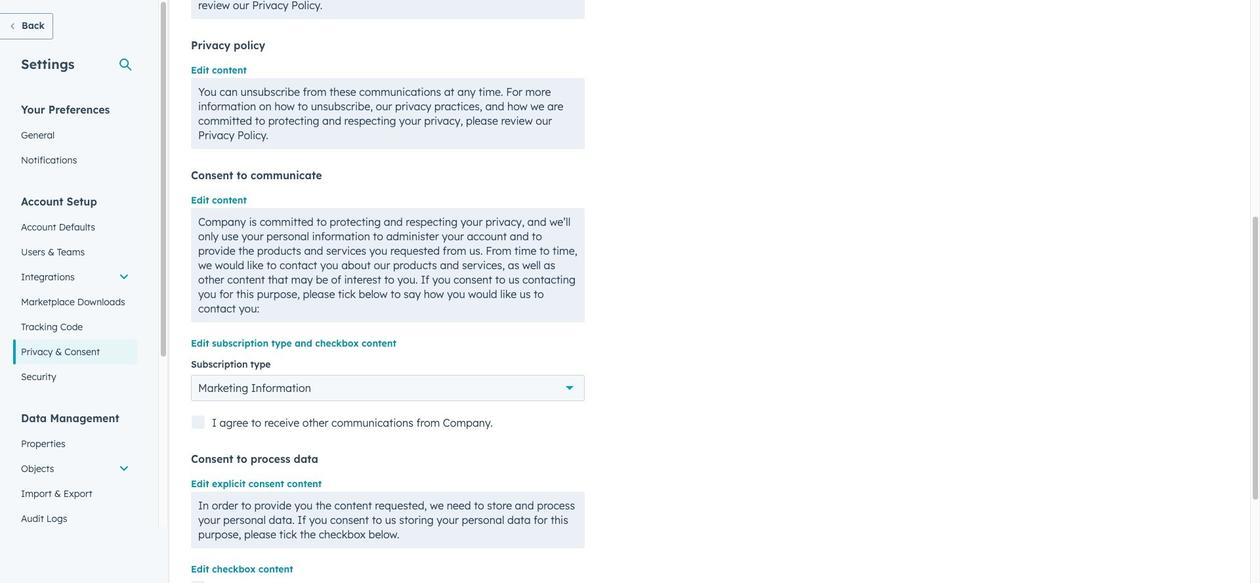 Task type: locate. For each thing, give the bounding box(es) containing it.
data management element
[[13, 411, 137, 531]]



Task type: describe. For each thing, give the bounding box(es) containing it.
your preferences element
[[13, 102, 137, 173]]

account setup element
[[13, 194, 137, 389]]



Task type: vqa. For each thing, say whether or not it's contained in the screenshot.
Search HubSpot Search Field
no



